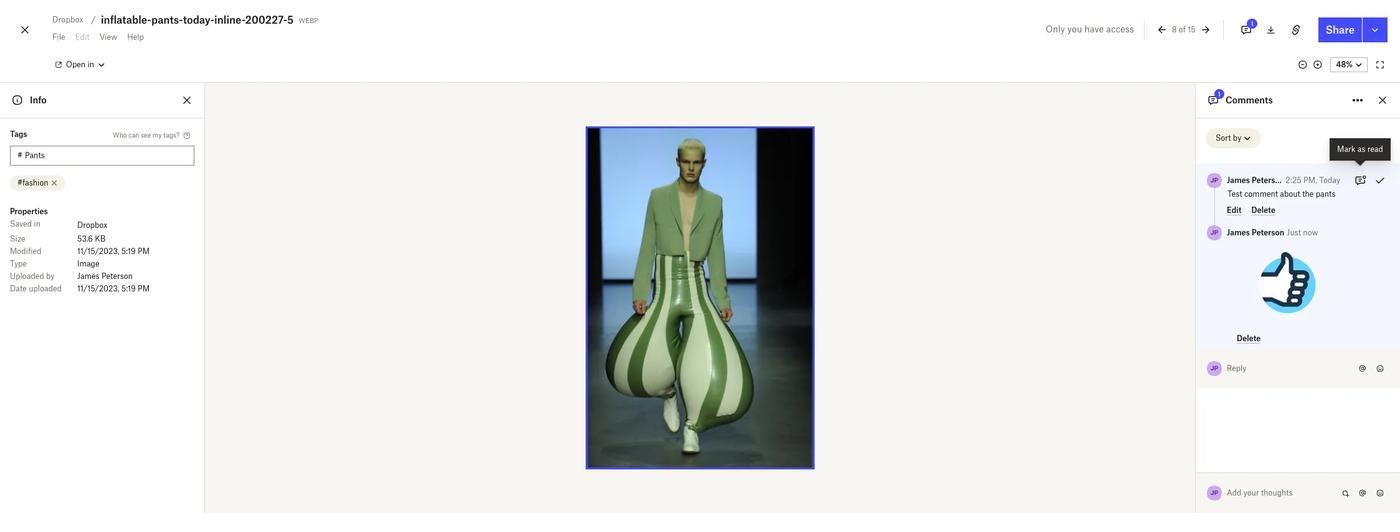 Task type: locate. For each thing, give the bounding box(es) containing it.
reply image
[[1228, 362, 1346, 376]]

11/15/2023, for peterson
[[77, 284, 119, 294]]

microsoft_pride inside microsoft_pride_21_pride_flag.jpg uploaded to microsoft_pride
[[1203, 362, 1249, 370]]

delete button down "comment"
[[1252, 205, 1276, 216]]

upload
[[1157, 480, 1188, 491]]

/
[[91, 14, 96, 25]]

2 vertical spatial copy link
[[1325, 464, 1359, 474]]

to inside the microsoft_pride_21_pansexual.jpg uploaded to microsoft_pride
[[1195, 436, 1201, 443]]

5 to from the top
[[1195, 399, 1201, 407]]

5 microsoft_pride from the top
[[1203, 399, 1249, 407]]

microsoft_pride_21_intersex.jpg
[[1140, 385, 1255, 394]]

to inside microsoft_pride_21_bisexual.jpg uploaded to microsoft_pride
[[1195, 289, 1201, 296]]

0 vertical spatial 11/15/2023,
[[77, 247, 119, 256]]

delete
[[1252, 205, 1276, 215], [1238, 334, 1262, 343]]

1 11/15/2023, 5:19 pm from the top
[[77, 247, 150, 256]]

to down microsoft_pride_21_pansexual.jpg
[[1195, 436, 1201, 443]]

table
[[10, 218, 195, 296]]

1 vertical spatial 11/15/2023, 5:19 pm
[[77, 284, 150, 294]]

0 vertical spatial uploaded
[[29, 284, 62, 294]]

4 to from the top
[[1195, 362, 1201, 370]]

close left sidebar image
[[180, 93, 195, 108]]

add your thoughts image
[[1228, 487, 1329, 501]]

0 vertical spatial peterson
[[1253, 176, 1285, 185]]

0 vertical spatial dropbox
[[52, 15, 83, 24]]

1 11/15/2023, from the top
[[77, 247, 119, 256]]

link for microsoft_pride_21_intersex.jpg
[[1346, 391, 1359, 400]]

peterson left just
[[1253, 228, 1285, 238]]

0 vertical spatial james
[[1228, 176, 1251, 185]]

1 vertical spatial 5:19
[[121, 284, 136, 294]]

to inside microsoft_pride_21_pride_flag.jpg uploaded to microsoft_pride
[[1195, 362, 1201, 370]]

row containing uploaded by
[[10, 271, 195, 283]]

2 vertical spatial copy link button
[[1319, 462, 1365, 477]]

james for james peterson just now
[[1228, 228, 1251, 238]]

1 left comments
[[1219, 90, 1221, 98]]

5:19 down james peterson
[[121, 284, 136, 294]]

2 vertical spatial peterson
[[102, 272, 133, 281]]

by for sort by
[[1234, 133, 1242, 143]]

to down microsoft_pride_21_demisexual.jpg
[[1195, 252, 1201, 259]]

microsoft_pride down "microsoft_pride_21_intersex.jpg"
[[1203, 399, 1249, 407]]

by up date uploaded
[[46, 272, 55, 281]]

1
[[1252, 20, 1254, 27], [1219, 90, 1221, 98]]

4 microsoft_pride from the top
[[1203, 362, 1249, 370]]

type
[[10, 259, 27, 269]]

200227-
[[245, 14, 287, 26]]

uploaded inside microsoft_pride_21_neutrois.jpg uploaded to microsoft_pride
[[1165, 325, 1193, 333]]

microsoft_pride link for microsoft_pride_21_intersex.jpg
[[1203, 397, 1249, 408]]

uploaded inside upload successful! all items successfully uploaded
[[1236, 491, 1269, 501]]

6 row from the top
[[10, 283, 195, 296]]

0 vertical spatial delete button
[[1252, 205, 1276, 216]]

jp down sort
[[1211, 176, 1219, 185]]

1 inside dropdown button
[[1252, 20, 1254, 27]]

copy link
[[1325, 354, 1359, 363], [1325, 391, 1359, 400], [1325, 464, 1359, 474]]

copy
[[1325, 354, 1344, 363], [1325, 391, 1344, 400], [1325, 464, 1344, 474]]

row containing saved in
[[10, 218, 195, 233]]

pm
[[138, 247, 150, 256], [138, 284, 150, 294]]

0 vertical spatial pm
[[138, 247, 150, 256]]

uploaded for microsoft_pride_21_pansexual.jpg
[[1165, 436, 1193, 443]]

1 vertical spatial copy link button
[[1319, 388, 1365, 403]]

sticker: thumbs up image
[[1253, 248, 1323, 318]]

11/15/2023, down kb
[[77, 247, 119, 256]]

row up kb
[[10, 218, 195, 233]]

items
[[1169, 491, 1188, 501]]

2 to from the top
[[1195, 289, 1201, 296]]

link
[[1346, 354, 1359, 363], [1346, 391, 1359, 400], [1346, 464, 1359, 474]]

to inside microsoft_pride_21_intersex.jpg uploaded to microsoft_pride
[[1195, 399, 1201, 407]]

delete button
[[1252, 205, 1276, 216], [1238, 334, 1262, 344]]

1 horizontal spatial 1
[[1252, 20, 1254, 27]]

to for microsoft_pride_21_bisexual.jpg
[[1195, 289, 1201, 296]]

1 vertical spatial link
[[1346, 391, 1359, 400]]

microsoft_pride link for microsoft_pride_21_demisexual.jpg
[[1203, 250, 1249, 261]]

dropbox up file
[[52, 15, 83, 24]]

to down microsoft_pride_21_bisexual.jpg in the right of the page
[[1195, 289, 1201, 296]]

microsoft_pride for microsoft_pride_21_demisexual.jpg
[[1203, 252, 1249, 259]]

3 copy from the top
[[1325, 464, 1344, 474]]

6 microsoft_pride link from the top
[[1203, 434, 1249, 445]]

in down properties
[[34, 219, 41, 229]]

1 vertical spatial delete
[[1238, 334, 1262, 343]]

copy link button
[[1319, 352, 1365, 367], [1319, 388, 1365, 403], [1319, 462, 1365, 477]]

0 vertical spatial 1
[[1252, 20, 1254, 27]]

3 row from the top
[[10, 246, 195, 258]]

upload successful! alert
[[1110, 196, 1385, 514]]

uploaded inside microsoft_pride_21_bisexual.jpg uploaded to microsoft_pride
[[1165, 289, 1193, 296]]

1 jp from the top
[[1211, 176, 1219, 185]]

uploaded
[[29, 284, 62, 294], [1236, 491, 1269, 501]]

link for microsoft_pride_21_pride_flag.jpg
[[1346, 354, 1359, 363]]

saved in
[[10, 219, 41, 229]]

microsoft_pride for microsoft_pride_21_pride_flag.jpg
[[1203, 362, 1249, 370]]

delete down "comment"
[[1252, 205, 1276, 215]]

1 vertical spatial delete button
[[1238, 334, 1262, 344]]

delete for the bottommost delete button
[[1238, 334, 1262, 343]]

who
[[113, 131, 127, 139]]

now
[[1304, 228, 1319, 238]]

1 5:19 from the top
[[121, 247, 136, 256]]

4 jp from the top
[[1211, 489, 1219, 498]]

Reply text field
[[1228, 359, 1356, 379]]

row down dropbox link
[[10, 233, 195, 246]]

1 vertical spatial peterson
[[1253, 228, 1285, 238]]

2 copy link button from the top
[[1319, 388, 1365, 403]]

microsoft_pride link for microsoft_pride_21_bisexual.jpg
[[1203, 287, 1249, 298]]

2 copy link from the top
[[1325, 391, 1359, 400]]

1 row from the top
[[10, 218, 195, 233]]

dropbox
[[52, 15, 83, 24], [77, 221, 107, 230]]

share button
[[1319, 17, 1363, 42]]

by right sort
[[1234, 133, 1242, 143]]

uploaded down type
[[10, 272, 44, 281]]

kb
[[95, 234, 106, 244]]

microsoft_pride inside microsoft_pride_21_demisexual.jpg uploaded to microsoft_pride
[[1203, 252, 1249, 259]]

pm,
[[1304, 176, 1318, 185]]

uploaded for microsoft_pride_21_bisexual.jpg
[[1165, 289, 1193, 296]]

11/15/2023, down james peterson
[[77, 284, 119, 294]]

peterson up "comment"
[[1253, 176, 1285, 185]]

microsoft_pride link down "microsoft_pride_21_intersex.jpg"
[[1203, 397, 1249, 408]]

microsoft_pride_21_pride_flag.jpg uploaded to microsoft_pride
[[1140, 348, 1263, 370]]

microsoft_pride link for microsoft_pride_21_pansexual.jpg
[[1203, 434, 1249, 445]]

1 vertical spatial in
[[34, 219, 41, 229]]

james up test
[[1228, 176, 1251, 185]]

james down edit button
[[1228, 228, 1251, 238]]

microsoft_pride inside microsoft_pride_21_neutrois.jpg uploaded to microsoft_pride
[[1203, 325, 1249, 333]]

1 copy link from the top
[[1325, 354, 1359, 363]]

open in
[[66, 60, 94, 69]]

uploaded down microsoft_pride_21_pride_flag.jpg
[[1165, 362, 1193, 370]]

uploaded down "microsoft_pride_21_intersex.jpg"
[[1165, 399, 1193, 407]]

file
[[52, 32, 65, 42]]

microsoft_pride link down microsoft_pride_21_demisexual.jpg
[[1203, 250, 1249, 261]]

microsoft_pride for microsoft_pride_21_bisexual.jpg
[[1203, 289, 1249, 296]]

row down image
[[10, 271, 195, 283]]

james down image
[[77, 272, 100, 281]]

1 vertical spatial pm
[[138, 284, 150, 294]]

0 vertical spatial copy
[[1325, 354, 1344, 363]]

inline-
[[215, 14, 245, 26]]

uploaded inside microsoft_pride_21_demisexual.jpg uploaded to microsoft_pride
[[1165, 252, 1193, 259]]

jp left "add"
[[1211, 489, 1219, 498]]

2 11/15/2023, 5:19 pm from the top
[[77, 284, 150, 294]]

uploaded inside the microsoft_pride_21_pansexual.jpg uploaded to microsoft_pride
[[1165, 436, 1193, 443]]

microsoft_pride inside microsoft_pride_21_intersex.jpg uploaded to microsoft_pride
[[1203, 399, 1249, 407]]

james peterson 2:25 pm, today
[[1228, 176, 1341, 185]]

0 vertical spatial copy link button
[[1319, 352, 1365, 367]]

1 vertical spatial 11/15/2023,
[[77, 284, 119, 294]]

peterson for 2:25
[[1253, 176, 1285, 185]]

microsoft_pride
[[1203, 252, 1249, 259], [1203, 289, 1249, 296], [1203, 325, 1249, 333], [1203, 362, 1249, 370], [1203, 399, 1249, 407], [1203, 436, 1249, 443]]

pants
[[1317, 190, 1336, 199]]

uploaded for microsoft_pride_21_pride_flag.jpg
[[1165, 362, 1193, 370]]

48% button
[[1331, 57, 1369, 72]]

1 vertical spatial uploaded
[[1236, 491, 1269, 501]]

delete up reply
[[1238, 334, 1262, 343]]

2 copy from the top
[[1325, 391, 1344, 400]]

in inside popup button
[[88, 60, 94, 69]]

2 5:19 from the top
[[121, 284, 136, 294]]

1 horizontal spatial uploaded
[[1236, 491, 1269, 501]]

3 microsoft_pride link from the top
[[1203, 324, 1249, 335]]

11/15/2023, 5:19 pm down kb
[[77, 247, 150, 256]]

copy link for microsoft_pride_21_intersex.jpg
[[1325, 391, 1359, 400]]

to for microsoft_pride_21_pansexual.jpg
[[1195, 436, 1201, 443]]

2 link from the top
[[1346, 391, 1359, 400]]

2 vertical spatial copy
[[1325, 464, 1344, 474]]

file button
[[47, 27, 70, 47]]

microsoft_pride down microsoft_pride_21_demisexual.jpg
[[1203, 252, 1249, 259]]

microsoft_pride link down microsoft_pride_21_pride_flag.jpg
[[1203, 360, 1249, 372]]

2 pm from the top
[[138, 284, 150, 294]]

dropbox up 53.6 kb
[[77, 221, 107, 230]]

5 row from the top
[[10, 271, 195, 283]]

dropbox inside popup button
[[52, 15, 83, 24]]

11/15/2023, 5:19 pm down james peterson
[[77, 284, 150, 294]]

53.6 kb
[[77, 234, 106, 244]]

james for james peterson 2:25 pm, today
[[1228, 176, 1251, 185]]

3 jp from the top
[[1211, 365, 1219, 373]]

6 to from the top
[[1195, 436, 1201, 443]]

peterson inside row
[[102, 272, 133, 281]]

Add a tag text field
[[25, 149, 187, 163]]

5
[[287, 14, 294, 26]]

microsoft_pride down microsoft_pride_21_pride_flag.jpg
[[1203, 362, 1249, 370]]

my
[[153, 131, 162, 139]]

dropbox for dropbox popup button
[[52, 15, 83, 24]]

0 horizontal spatial by
[[46, 272, 55, 281]]

1 microsoft_pride from the top
[[1203, 252, 1249, 259]]

1 copy from the top
[[1325, 354, 1344, 363]]

in right open
[[88, 60, 94, 69]]

microsoft_pride link
[[1203, 250, 1249, 261], [1203, 287, 1249, 298], [1203, 324, 1249, 335], [1203, 360, 1249, 372], [1203, 397, 1249, 408], [1203, 434, 1249, 445]]

james for james peterson
[[77, 272, 100, 281]]

uploaded down microsoft_pride_21_pansexual.jpg
[[1165, 436, 1193, 443]]

date uploaded
[[10, 284, 62, 294]]

uploaded inside microsoft_pride_21_intersex.jpg uploaded to microsoft_pride
[[1165, 399, 1193, 407]]

1 pm from the top
[[138, 247, 150, 256]]

to inside microsoft_pride_21_neutrois.jpg uploaded to microsoft_pride
[[1195, 325, 1201, 333]]

0 vertical spatial 11/15/2023, 5:19 pm
[[77, 247, 150, 256]]

by inside popup button
[[1234, 133, 1242, 143]]

0 vertical spatial by
[[1234, 133, 1242, 143]]

in for saved in
[[34, 219, 41, 229]]

1 to from the top
[[1195, 252, 1201, 259]]

uploaded inside microsoft_pride_21_pride_flag.jpg uploaded to microsoft_pride
[[1165, 362, 1193, 370]]

microsoft_pride inside microsoft_pride_21_bisexual.jpg uploaded to microsoft_pride
[[1203, 289, 1249, 296]]

jp up microsoft_pride_21_demisexual.jpg
[[1211, 229, 1219, 237]]

of
[[1180, 25, 1186, 34]]

0 horizontal spatial in
[[34, 219, 41, 229]]

0 vertical spatial copy link
[[1325, 354, 1359, 363]]

jp down microsoft_pride_21_pride_flag.jpg
[[1211, 365, 1219, 373]]

dropbox inside row
[[77, 221, 107, 230]]

3 to from the top
[[1195, 325, 1201, 333]]

1 vertical spatial by
[[46, 272, 55, 281]]

to inside microsoft_pride_21_demisexual.jpg uploaded to microsoft_pride
[[1195, 252, 1201, 259]]

1 vertical spatial copy link
[[1325, 391, 1359, 400]]

1 link from the top
[[1346, 354, 1359, 363]]

2 microsoft_pride from the top
[[1203, 289, 1249, 296]]

see
[[141, 131, 151, 139]]

uploaded down the microsoft_pride_21_neutrois.jpg
[[1165, 325, 1193, 333]]

who can see my tags?
[[113, 131, 180, 139]]

microsoft_pride down microsoft_pride_21_bisexual.jpg in the right of the page
[[1203, 289, 1249, 296]]

0 vertical spatial in
[[88, 60, 94, 69]]

successful!
[[1190, 480, 1238, 491]]

row containing modified
[[10, 246, 195, 258]]

have
[[1085, 24, 1104, 34]]

inflatable-
[[101, 14, 151, 26]]

/ inflatable-pants-today-inline-200227-5 webp
[[91, 14, 318, 26]]

0 vertical spatial 5:19
[[121, 247, 136, 256]]

4 microsoft_pride link from the top
[[1203, 360, 1249, 372]]

to for microsoft_pride_21_pride_flag.jpg
[[1195, 362, 1201, 370]]

uploaded down microsoft_pride_21_demisexual.jpg
[[1165, 252, 1193, 259]]

your
[[1244, 489, 1260, 498]]

microsoft_pride for microsoft_pride_21_neutrois.jpg
[[1203, 325, 1249, 333]]

uploaded for microsoft_pride_21_demisexual.jpg
[[1165, 252, 1193, 259]]

1 vertical spatial james
[[1228, 228, 1251, 238]]

peterson down kb
[[102, 272, 133, 281]]

dropbox button
[[47, 12, 88, 27]]

microsoft_pride inside the microsoft_pride_21_pansexual.jpg uploaded to microsoft_pride
[[1203, 436, 1249, 443]]

to down microsoft_pride_21_pride_flag.jpg
[[1195, 362, 1201, 370]]

0 vertical spatial link
[[1346, 354, 1359, 363]]

microsoft_pride for microsoft_pride_21_intersex.jpg
[[1203, 399, 1249, 407]]

by
[[1234, 133, 1242, 143], [46, 272, 55, 281]]

2 row from the top
[[10, 233, 195, 246]]

3 microsoft_pride from the top
[[1203, 325, 1249, 333]]

copy link for microsoft_pride_21_pride_flag.jpg
[[1325, 354, 1359, 363]]

1 horizontal spatial in
[[88, 60, 94, 69]]

15
[[1188, 25, 1196, 34]]

1 right 15
[[1252, 20, 1254, 27]]

1 microsoft_pride link from the top
[[1203, 250, 1249, 261]]

2 11/15/2023, from the top
[[77, 284, 119, 294]]

2 vertical spatial link
[[1346, 464, 1359, 474]]

row
[[10, 218, 195, 233], [10, 233, 195, 246], [10, 246, 195, 258], [10, 258, 195, 271], [10, 271, 195, 283], [10, 283, 195, 296]]

uploaded down microsoft_pride_21_bisexual.jpg in the right of the page
[[1165, 289, 1193, 296]]

microsoft_pride link down microsoft_pride_21_pansexual.jpg
[[1203, 434, 1249, 445]]

5:19 up james peterson
[[121, 247, 136, 256]]

5 microsoft_pride link from the top
[[1203, 397, 1249, 408]]

0 horizontal spatial 1
[[1219, 90, 1221, 98]]

0 vertical spatial delete
[[1252, 205, 1276, 215]]

1 copy link button from the top
[[1319, 352, 1365, 367]]

2 vertical spatial james
[[77, 272, 100, 281]]

row down james peterson
[[10, 283, 195, 296]]

4 row from the top
[[10, 258, 195, 271]]

microsoft_pride down the microsoft_pride_21_neutrois.jpg
[[1203, 325, 1249, 333]]

to for microsoft_pride_21_intersex.jpg
[[1195, 399, 1201, 407]]

microsoft_pride down microsoft_pride_21_pansexual.jpg
[[1203, 436, 1249, 443]]

microsoft_pride link down microsoft_pride_21_bisexual.jpg in the right of the page
[[1203, 287, 1249, 298]]

to
[[1195, 252, 1201, 259], [1195, 289, 1201, 296], [1195, 325, 1201, 333], [1195, 362, 1201, 370], [1195, 399, 1201, 407], [1195, 436, 1201, 443]]

3 copy link from the top
[[1325, 464, 1359, 474]]

thoughts
[[1262, 489, 1294, 498]]

row up james peterson
[[10, 258, 195, 271]]

1 vertical spatial copy
[[1325, 391, 1344, 400]]

in
[[88, 60, 94, 69], [34, 219, 41, 229]]

james
[[1228, 176, 1251, 185], [1228, 228, 1251, 238], [77, 272, 100, 281]]

size
[[10, 234, 25, 244]]

2 microsoft_pride link from the top
[[1203, 287, 1249, 298]]

jp
[[1211, 176, 1219, 185], [1211, 229, 1219, 237], [1211, 365, 1219, 373], [1211, 489, 1219, 498]]

1 vertical spatial dropbox
[[77, 221, 107, 230]]

uploaded
[[1165, 252, 1193, 259], [10, 272, 44, 281], [1165, 289, 1193, 296], [1165, 325, 1193, 333], [1165, 362, 1193, 370], [1165, 399, 1193, 407], [1165, 436, 1193, 443]]

microsoft_pride link down the microsoft_pride_21_neutrois.jpg
[[1203, 324, 1249, 335]]

1 horizontal spatial by
[[1234, 133, 1242, 143]]

delete button up reply
[[1238, 334, 1262, 344]]

to down "microsoft_pride_21_intersex.jpg"
[[1195, 399, 1201, 407]]

0 horizontal spatial uploaded
[[29, 284, 62, 294]]

to down the microsoft_pride_21_neutrois.jpg
[[1195, 325, 1201, 333]]

row down kb
[[10, 246, 195, 258]]

share
[[1327, 24, 1355, 36]]

6 microsoft_pride from the top
[[1203, 436, 1249, 443]]

sort
[[1216, 133, 1232, 143]]



Task type: vqa. For each thing, say whether or not it's contained in the screenshot.
11/15/2023,
yes



Task type: describe. For each thing, give the bounding box(es) containing it.
row containing size
[[10, 233, 195, 246]]

tags
[[10, 130, 27, 139]]

modified
[[10, 247, 41, 256]]

open in button
[[47, 55, 112, 75]]

uploaded by
[[10, 272, 55, 281]]

image
[[77, 259, 99, 269]]

8 of 15
[[1173, 25, 1196, 34]]

successfully
[[1191, 491, 1234, 501]]

the
[[1303, 190, 1315, 199]]

#fashion button
[[10, 176, 66, 191]]

row containing type
[[10, 258, 195, 271]]

properties
[[10, 207, 48, 216]]

#
[[17, 151, 22, 160]]

row containing date uploaded
[[10, 283, 195, 296]]

view button
[[95, 27, 122, 47]]

reply
[[1228, 364, 1247, 373]]

test
[[1228, 190, 1243, 199]]

microsoft_pride_21_pansexual.jpg
[[1140, 421, 1262, 431]]

1 vertical spatial 1
[[1219, 90, 1221, 98]]

1 button
[[1234, 17, 1259, 42]]

microsoft_pride_21_lesbian.jpg
[[1140, 458, 1254, 468]]

tags?
[[163, 131, 180, 139]]

microsoft_pride link for microsoft_pride_21_neutrois.jpg
[[1203, 324, 1249, 335]]

uploaded for microsoft_pride_21_neutrois.jpg
[[1165, 325, 1193, 333]]

pm for kb
[[138, 247, 150, 256]]

all
[[1157, 491, 1167, 501]]

pm for peterson
[[138, 284, 150, 294]]

microsoft_pride_21_neutrois.jpg
[[1140, 311, 1257, 320]]

edit
[[1228, 205, 1242, 215]]

about
[[1281, 190, 1301, 199]]

close right sidebar image
[[1376, 93, 1391, 108]]

view
[[100, 32, 117, 42]]

5:19 for 53.6 kb
[[121, 247, 136, 256]]

saved
[[10, 219, 32, 229]]

only you have access
[[1046, 24, 1135, 34]]

just
[[1288, 228, 1302, 238]]

upload successful! all items successfully uploaded
[[1157, 480, 1269, 501]]

webp
[[299, 14, 318, 25]]

who can see my tags? image
[[182, 131, 192, 141]]

microsoft_pride_21_neutrois.jpg uploaded to microsoft_pride
[[1140, 311, 1257, 333]]

microsoft_pride_21_pride_flag.jpg
[[1140, 348, 1263, 357]]

Add your thoughts text field
[[1228, 484, 1339, 504]]

microsoft_pride link for microsoft_pride_21_pride_flag.jpg
[[1203, 360, 1249, 372]]

copy link button for microsoft_pride_21_intersex.jpg
[[1319, 388, 1365, 403]]

8
[[1173, 25, 1177, 34]]

pants-
[[151, 14, 183, 26]]

delete for the topmost delete button
[[1252, 205, 1276, 215]]

11/15/2023, 5:19 pm for peterson
[[77, 284, 150, 294]]

microsoft_pride_21_pansexual.jpg uploaded to microsoft_pride
[[1140, 421, 1262, 443]]

test comment about the pants
[[1228, 190, 1336, 199]]

#fashion
[[17, 178, 48, 188]]

you
[[1068, 24, 1083, 34]]

can
[[129, 131, 139, 139]]

microsoft_pride_21_intersex.jpg uploaded to microsoft_pride
[[1140, 385, 1255, 407]]

sort by
[[1216, 133, 1242, 143]]

2:25
[[1286, 176, 1302, 185]]

copy for microsoft_pride_21_pride_flag.jpg
[[1325, 354, 1344, 363]]

microsoft_pride_21_bisexual.jpg
[[1140, 274, 1256, 284]]

today
[[1320, 176, 1341, 185]]

3 link from the top
[[1346, 464, 1359, 474]]

dropbox link
[[77, 219, 107, 232]]

uploaded inside row
[[29, 284, 62, 294]]

add
[[1228, 489, 1242, 498]]

only
[[1046, 24, 1066, 34]]

info
[[30, 95, 47, 105]]

microsoft_pride for microsoft_pride_21_pansexual.jpg
[[1203, 436, 1249, 443]]

james peterson just now
[[1228, 228, 1319, 238]]

copy link button for microsoft_pride_21_pride_flag.jpg
[[1319, 352, 1365, 367]]

edit button
[[1228, 205, 1242, 216]]

dropbox for dropbox link
[[77, 221, 107, 230]]

comment
[[1245, 190, 1279, 199]]

date
[[10, 284, 27, 294]]

to for microsoft_pride_21_neutrois.jpg
[[1195, 325, 1201, 333]]

48%
[[1337, 60, 1354, 69]]

table containing saved in
[[10, 218, 195, 296]]

microsoft_pride_21_bisexual.jpg uploaded to microsoft_pride
[[1140, 274, 1256, 296]]

by for uploaded by
[[46, 272, 55, 281]]

microsoft_pride_21_demisexual.jpg
[[1140, 238, 1268, 247]]

help button
[[122, 27, 149, 47]]

today-
[[183, 14, 215, 26]]

comments
[[1226, 95, 1274, 105]]

11/15/2023, 5:19 pm for kb
[[77, 247, 150, 256]]

peterson for just
[[1253, 228, 1285, 238]]

11/15/2023, for kb
[[77, 247, 119, 256]]

sort by button
[[1206, 128, 1262, 148]]

uploaded for microsoft_pride_21_intersex.jpg
[[1165, 399, 1193, 407]]

microsoft_pride_21_demisexual.jpg uploaded to microsoft_pride
[[1140, 238, 1268, 259]]

2 jp from the top
[[1211, 229, 1219, 237]]

5:19 for james peterson
[[121, 284, 136, 294]]

james peterson
[[77, 272, 133, 281]]

in for open in
[[88, 60, 94, 69]]

access
[[1107, 24, 1135, 34]]

3 copy link button from the top
[[1319, 462, 1365, 477]]

53.6
[[77, 234, 93, 244]]

help
[[127, 32, 144, 42]]

open
[[66, 60, 86, 69]]

copy for microsoft_pride_21_intersex.jpg
[[1325, 391, 1344, 400]]

close image
[[17, 20, 32, 40]]

to for microsoft_pride_21_demisexual.jpg
[[1195, 252, 1201, 259]]

add your thoughts
[[1228, 489, 1294, 498]]



